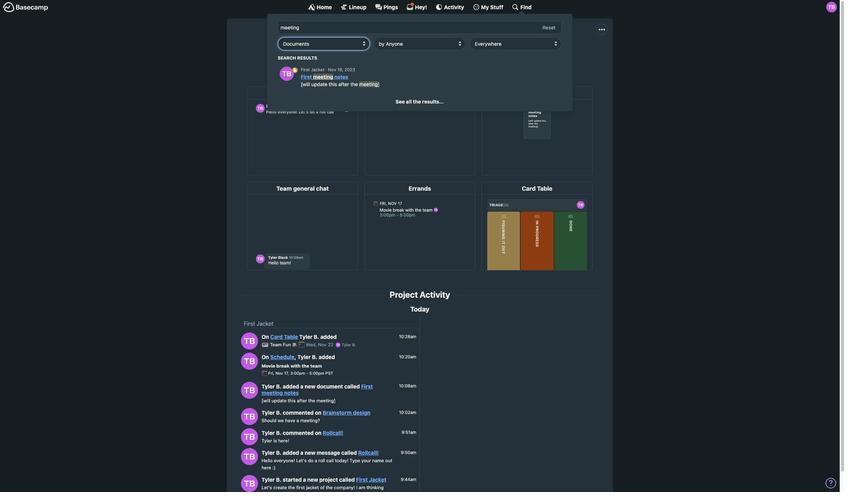 Task type: locate. For each thing, give the bounding box(es) containing it.
1 vertical spatial activity
[[420, 290, 450, 300]]

tyler b.
[[341, 343, 356, 348]]

lineup link
[[341, 4, 367, 11]]

3:00pm
[[290, 371, 305, 376]]

b. up wed, nov 22
[[314, 334, 319, 341]]

0 horizontal spatial am
[[359, 485, 365, 491]]

1 vertical spatial rollcall! link
[[358, 450, 379, 457]]

1 horizontal spatial am
[[405, 49, 413, 55]]

1 on from the top
[[315, 410, 322, 416]]

b.
[[314, 334, 319, 341], [352, 343, 356, 348], [312, 354, 317, 361], [276, 384, 282, 390], [276, 410, 282, 416], [276, 430, 282, 437], [276, 450, 282, 457], [276, 477, 282, 484]]

movie break with the team fri, nov 17, 3:00pm -     5:00pm pst
[[262, 363, 333, 376]]

0 horizontal spatial create
[[273, 485, 287, 491]]

tyler black image left movie
[[241, 353, 258, 370]]

9:44am element
[[401, 477, 416, 483]]

main element
[[0, 0, 840, 112]]

b. up we
[[276, 410, 282, 416]]

the
[[321, 49, 329, 55], [366, 49, 374, 55], [351, 81, 358, 87], [413, 99, 421, 105], [302, 363, 309, 369], [308, 398, 315, 404], [288, 485, 295, 491], [326, 485, 333, 491]]

1 vertical spatial jacket
[[306, 485, 319, 491]]

0 vertical spatial this
[[329, 81, 337, 87]]

create up results
[[303, 49, 319, 55]]

1 vertical spatial a
[[323, 492, 326, 493]]

1 vertical spatial lot
[[327, 492, 336, 493]]

activity link
[[436, 4, 464, 11]]

first
[[389, 33, 413, 46], [301, 67, 310, 72], [301, 74, 312, 80], [244, 321, 255, 327], [361, 384, 373, 390], [356, 477, 368, 484]]

called for message
[[341, 450, 357, 457]]

0 vertical spatial a
[[509, 49, 513, 55]]

17,
[[284, 371, 289, 376]]

b. for tyler b. commented on brainstorm design
[[276, 410, 282, 416]]

0 vertical spatial after
[[339, 81, 349, 87]]

tyler black image left the "hello"
[[241, 449, 258, 466]]

called right document
[[344, 384, 360, 390]]

1 vertical spatial commented
[[283, 430, 314, 437]]

1 horizontal spatial meeting
[[313, 74, 333, 80]]

tyler black image for tyler b. added a new message called rollcall!
[[241, 449, 258, 466]]

0 vertical spatial commented
[[283, 410, 314, 416]]

movie break with the team link
[[262, 363, 322, 369]]

1 vertical spatial notes
[[284, 390, 299, 396]]

thinking inside let's create the first jacket of the company! i am thinking rabits and strips and colors! a lot of colors!
[[367, 485, 384, 491]]

0 vertical spatial rollcall!
[[323, 430, 343, 437]]

let's up the search results
[[289, 49, 302, 55]]

10:20am element
[[399, 355, 416, 360]]

meeting?
[[300, 418, 320, 424]]

Search for… search field
[[278, 21, 562, 34]]

i inside first jacket let's create the first jacket of the company! i am thinking rabits and strips and colors! a lot of colors!
[[402, 49, 404, 55]]

card
[[270, 334, 283, 341]]

commented for brainstorm design
[[283, 410, 314, 416]]

tyler black image
[[336, 343, 341, 348], [241, 353, 258, 370], [241, 409, 258, 426], [241, 449, 258, 466]]

tyler up "is"
[[262, 430, 275, 437]]

commented up should we have a meeting?
[[283, 410, 314, 416]]

home
[[317, 4, 332, 10]]

new for project
[[307, 477, 318, 484]]

1 vertical spatial nov
[[318, 342, 327, 348]]

of
[[359, 49, 364, 55], [527, 49, 532, 55], [320, 485, 325, 491], [337, 492, 341, 493]]

2 vertical spatial meeting
[[262, 390, 283, 396]]

strips inside first jacket let's create the first jacket of the company! i am thinking rabits and strips and colors! a lot of colors!
[[464, 49, 478, 55]]

company! down project
[[334, 485, 355, 491]]

update up we
[[272, 398, 287, 404]]

a for document
[[300, 384, 303, 390]]

first jacket link up the card
[[244, 321, 274, 327]]

after
[[339, 81, 349, 87], [297, 398, 307, 404]]

new down - on the bottom of the page
[[305, 384, 316, 390]]

2 horizontal spatial meeting
[[360, 81, 378, 87]]

tyler b. added a new document called
[[262, 384, 361, 390]]

2 vertical spatial new
[[307, 477, 318, 484]]

0 vertical spatial first
[[331, 49, 341, 55]]

this
[[329, 81, 337, 87], [288, 398, 296, 404]]

lineup
[[349, 4, 367, 10]]

0 horizontal spatial first
[[296, 485, 305, 491]]

0 vertical spatial jacket
[[342, 49, 358, 55]]

0 horizontal spatial rabits
[[262, 492, 274, 493]]

nov inside the "first jacket · nov 16, 2023 first meeting notes [will update this after the meeting ]"
[[328, 67, 336, 72]]

1 horizontal spatial this
[[329, 81, 337, 87]]

rollcall! link down brainstorm
[[323, 430, 343, 437]]

1 horizontal spatial rollcall! link
[[358, 450, 379, 457]]

tyler right ,
[[298, 354, 311, 361]]

tyler down fri,
[[262, 384, 275, 390]]

find
[[521, 4, 532, 10]]

nov left '22'
[[318, 342, 327, 348]]

on
[[262, 334, 269, 341], [262, 354, 269, 361]]

tyler b. added a new message called rollcall!
[[262, 450, 379, 457]]

1 horizontal spatial nov
[[318, 342, 327, 348]]

1 horizontal spatial thinking
[[415, 49, 435, 55]]

0 horizontal spatial jacket
[[306, 485, 319, 491]]

1 vertical spatial update
[[272, 398, 287, 404]]

0 vertical spatial called
[[344, 384, 360, 390]]

]
[[378, 81, 380, 87]]

company!
[[376, 49, 401, 55], [334, 485, 355, 491]]

commented for rollcall!
[[283, 430, 314, 437]]

roll
[[319, 458, 325, 464]]

1 horizontal spatial jacket
[[342, 49, 358, 55]]

10:02am element
[[399, 410, 416, 416]]

2 commented from the top
[[283, 430, 314, 437]]

create inside let's create the first jacket of the company! i am thinking rabits and strips and colors! a lot of colors!
[[273, 485, 287, 491]]

1 horizontal spatial i
[[402, 49, 404, 55]]

notes
[[335, 74, 348, 80], [284, 390, 299, 396]]

tyler up should
[[262, 410, 275, 416]]

create down started
[[273, 485, 287, 491]]

project
[[319, 477, 338, 484]]

a down tyler b. commented on rollcall!
[[300, 450, 303, 457]]

lot
[[515, 49, 525, 55], [327, 492, 336, 493]]

1 horizontal spatial notes
[[335, 74, 348, 80]]

rollcall! up your
[[358, 450, 379, 457]]

1 horizontal spatial create
[[303, 49, 319, 55]]

first inside first meeting notes
[[361, 384, 373, 390]]

0 horizontal spatial a
[[323, 492, 326, 493]]

commented
[[283, 410, 314, 416], [283, 430, 314, 437]]

jacket left ·
[[311, 67, 325, 72]]

0 vertical spatial meeting
[[313, 74, 333, 80]]

rollcall! link up your
[[358, 450, 379, 457]]

rabits down search for… search box
[[437, 49, 451, 55]]

0 vertical spatial let's
[[289, 49, 302, 55]]

10:28am
[[399, 334, 416, 340]]

16,
[[338, 67, 344, 72]]

1 vertical spatial after
[[297, 398, 307, 404]]

0 horizontal spatial first jacket link
[[244, 321, 274, 327]]

jacket inside first jacket let's create the first jacket of the company! i am thinking rabits and strips and colors! a lot of colors!
[[415, 33, 451, 46]]

[will
[[301, 81, 310, 87], [262, 398, 270, 404]]

1 horizontal spatial after
[[339, 81, 349, 87]]

b. right '22'
[[352, 343, 356, 348]]

1 horizontal spatial [will
[[301, 81, 310, 87]]

0 vertical spatial create
[[303, 49, 319, 55]]

first up 16,
[[331, 49, 341, 55]]

jacket down tyler b. started a new project called first jacket on the left
[[306, 485, 319, 491]]

home link
[[308, 4, 332, 11]]

0 horizontal spatial i
[[356, 485, 358, 491]]

1 horizontal spatial lot
[[515, 49, 525, 55]]

1 vertical spatial thinking
[[367, 485, 384, 491]]

a down 3:00pm
[[300, 384, 303, 390]]

[will down results
[[301, 81, 310, 87]]

b. left started
[[276, 477, 282, 484]]

brainstorm design link
[[323, 410, 371, 416]]

0 horizontal spatial rollcall!
[[323, 430, 343, 437]]

team
[[310, 363, 322, 369]]

notes up the [will update this after the meeting]
[[284, 390, 299, 396]]

nov right ·
[[328, 67, 336, 72]]

tyler for tyler b.
[[342, 343, 351, 348]]

0 vertical spatial notes
[[335, 74, 348, 80]]

company! up ]
[[376, 49, 401, 55]]

0 horizontal spatial company!
[[334, 485, 355, 491]]

notes inside the "first jacket · nov 16, 2023 first meeting notes [will update this after the meeting ]"
[[335, 74, 348, 80]]

this down nov 16, 2023 element
[[329, 81, 337, 87]]

rollcall! link
[[323, 430, 343, 437], [358, 450, 379, 457]]

thinking down the name
[[367, 485, 384, 491]]

tyler for tyler is here!
[[262, 438, 272, 444]]

strips inside let's create the first jacket of the company! i am thinking rabits and strips and colors! a lot of colors!
[[284, 492, 296, 493]]

first for first jacket
[[244, 321, 255, 327]]

on up meeting?
[[315, 410, 322, 416]]

10:08am element
[[399, 384, 416, 389]]

1 vertical spatial on
[[262, 354, 269, 361]]

jacket
[[415, 33, 451, 46], [311, 67, 325, 72], [257, 321, 274, 327], [369, 477, 387, 484]]

0 vertical spatial company!
[[376, 49, 401, 55]]

a
[[300, 384, 303, 390], [297, 418, 299, 424], [300, 450, 303, 457], [315, 458, 317, 464], [303, 477, 306, 484]]

am
[[405, 49, 413, 55], [359, 485, 365, 491]]

this up should we have a meeting?
[[288, 398, 296, 404]]

let's inside let's create the first jacket of the company! i am thinking rabits and strips and colors! a lot of colors!
[[262, 485, 272, 491]]

update down ·
[[312, 81, 328, 87]]

·
[[326, 67, 327, 72]]

0 horizontal spatial lot
[[327, 492, 336, 493]]

have
[[285, 418, 295, 424]]

results
[[298, 55, 317, 61]]

after inside the "first jacket · nov 16, 2023 first meeting notes [will update this after the meeting ]"
[[339, 81, 349, 87]]

let's
[[289, 49, 302, 55], [296, 458, 307, 464], [262, 485, 272, 491]]

called for document
[[344, 384, 360, 390]]

0 vertical spatial lot
[[515, 49, 525, 55]]

jacket up the 2023
[[342, 49, 358, 55]]

first for first meeting notes
[[361, 384, 373, 390]]

tyler black image left should
[[241, 409, 258, 426]]

activity up today
[[420, 290, 450, 300]]

let's down here
[[262, 485, 272, 491]]

1 vertical spatial called
[[341, 450, 357, 457]]

1 vertical spatial company!
[[334, 485, 355, 491]]

2 vertical spatial let's
[[262, 485, 272, 491]]

0 horizontal spatial nov
[[276, 371, 283, 376]]

1 horizontal spatial rabits
[[437, 49, 451, 55]]

everyone!
[[274, 458, 295, 464]]

activity left my
[[444, 4, 464, 10]]

thinking
[[415, 49, 435, 55], [367, 485, 384, 491]]

first jacket
[[244, 321, 274, 327]]

0 vertical spatial new
[[305, 384, 316, 390]]

2 on from the top
[[315, 430, 322, 437]]

on down meeting?
[[315, 430, 322, 437]]

jacket for first jacket let's create the first jacket of the company! i am thinking rabits and strips and colors! a lot of colors!
[[415, 33, 451, 46]]

0 vertical spatial nov
[[328, 67, 336, 72]]

with
[[291, 363, 301, 369]]

tyler for tyler b. started a new project called first jacket
[[262, 477, 275, 484]]

schedule
[[270, 354, 295, 361]]

rollcall! down brainstorm
[[323, 430, 343, 437]]

1 vertical spatial meeting
[[360, 81, 378, 87]]

tyler black image right '22'
[[336, 343, 341, 348]]

update inside the "first jacket · nov 16, 2023 first meeting notes [will update this after the meeting ]"
[[312, 81, 328, 87]]

called for project
[[339, 477, 355, 484]]

0 horizontal spatial strips
[[284, 492, 296, 493]]

0 vertical spatial on
[[315, 410, 322, 416]]

1 horizontal spatial company!
[[376, 49, 401, 55]]

jacket up the card
[[257, 321, 274, 327]]

1 vertical spatial [will
[[262, 398, 270, 404]]

first down started
[[296, 485, 305, 491]]

i down search for… search box
[[402, 49, 404, 55]]

1 horizontal spatial strips
[[464, 49, 478, 55]]

and
[[452, 49, 462, 55], [479, 49, 489, 55], [275, 492, 283, 493], [298, 492, 306, 493]]

hey! button
[[407, 2, 427, 11]]

none reset field inside main element
[[539, 23, 560, 32]]

2 horizontal spatial nov
[[328, 67, 336, 72]]

0 vertical spatial thinking
[[415, 49, 435, 55]]

1 vertical spatial first
[[296, 485, 305, 491]]

1 vertical spatial create
[[273, 485, 287, 491]]

jacket down hey!
[[415, 33, 451, 46]]

tyler black image for tyler b. commented on brainstorm design
[[241, 409, 258, 426]]

0 vertical spatial i
[[402, 49, 404, 55]]

see
[[396, 99, 405, 105]]

1 vertical spatial strips
[[284, 492, 296, 493]]

0 vertical spatial rollcall! link
[[323, 430, 343, 437]]

new up do
[[305, 450, 316, 457]]

am down search for… search box
[[405, 49, 413, 55]]

pst
[[325, 371, 333, 376]]

first jacket link down your
[[356, 477, 387, 484]]

1 vertical spatial on
[[315, 430, 322, 437]]

notes down nov 16, 2023 element
[[335, 74, 348, 80]]

activity
[[444, 4, 464, 10], [420, 290, 450, 300]]

first inside first jacket let's create the first jacket of the company! i am thinking rabits and strips and colors! a lot of colors!
[[389, 33, 413, 46]]

search
[[278, 55, 296, 61]]

2 vertical spatial called
[[339, 477, 355, 484]]

0 vertical spatial on
[[262, 334, 269, 341]]

the inside movie break with the team fri, nov 17, 3:00pm -     5:00pm pst
[[302, 363, 309, 369]]

1 on from the top
[[262, 334, 269, 341]]

brainstorm
[[323, 410, 352, 416]]

10:02am
[[399, 410, 416, 416]]

1 vertical spatial am
[[359, 485, 365, 491]]

0 horizontal spatial thinking
[[367, 485, 384, 491]]

see all the results… link
[[396, 99, 444, 105]]

b. for tyler b.
[[352, 343, 356, 348]]

1 horizontal spatial rollcall!
[[358, 450, 379, 457]]

a for project
[[303, 477, 306, 484]]

document
[[317, 384, 343, 390]]

rabits down here
[[262, 492, 274, 493]]

the inside the "first jacket · nov 16, 2023 first meeting notes [will update this after the meeting ]"
[[351, 81, 358, 87]]

added down 17,
[[283, 384, 299, 390]]

tyler black image
[[826, 2, 837, 12], [280, 67, 294, 81], [241, 333, 258, 350], [241, 382, 258, 399], [241, 429, 258, 446], [241, 476, 258, 493]]

for search image
[[292, 67, 298, 73]]

0 horizontal spatial notes
[[284, 390, 299, 396]]

a right started
[[303, 477, 306, 484]]

i down type
[[356, 485, 358, 491]]

update
[[312, 81, 328, 87], [272, 398, 287, 404]]

nov left 17,
[[276, 371, 283, 376]]

hello
[[262, 458, 273, 464]]

0 vertical spatial activity
[[444, 4, 464, 10]]

on left the card
[[262, 334, 269, 341]]

tyler for tyler b. added a new document called
[[262, 384, 275, 390]]

b. up everyone!
[[276, 450, 282, 457]]

should
[[262, 418, 277, 424]]

0 horizontal spatial rollcall! link
[[323, 430, 343, 437]]

called up type
[[341, 450, 357, 457]]

new up let's create the first jacket of the company! i am thinking rabits and strips and colors! a lot of colors!
[[307, 477, 318, 484]]

2 on from the top
[[262, 354, 269, 361]]

1 vertical spatial new
[[305, 450, 316, 457]]

1 horizontal spatial first
[[331, 49, 341, 55]]

new for document
[[305, 384, 316, 390]]

on for on schedule ,       tyler b. added
[[262, 354, 269, 361]]

b. up tyler is here!
[[276, 430, 282, 437]]

1 vertical spatial rabits
[[262, 492, 274, 493]]

0 vertical spatial rabits
[[437, 49, 451, 55]]

1 vertical spatial i
[[356, 485, 358, 491]]

1 vertical spatial rollcall!
[[358, 450, 379, 457]]

break
[[276, 363, 290, 369]]

first jacket let's create the first jacket of the company! i am thinking rabits and strips and colors! a lot of colors!
[[289, 33, 551, 55]]

am down your
[[359, 485, 365, 491]]

1 horizontal spatial update
[[312, 81, 328, 87]]

9:44am
[[401, 477, 416, 483]]

after down tyler b. added a new document called
[[297, 398, 307, 404]]

2 vertical spatial nov
[[276, 371, 283, 376]]

1 commented from the top
[[283, 410, 314, 416]]

create inside first jacket let's create the first jacket of the company! i am thinking rabits and strips and colors! a lot of colors!
[[303, 49, 319, 55]]

[will up should
[[262, 398, 270, 404]]

a right do
[[315, 458, 317, 464]]

b. for tyler b. started a new project called first jacket
[[276, 477, 282, 484]]

on for rollcall!
[[315, 430, 322, 437]]

b. down break
[[276, 384, 282, 390]]

let's left do
[[296, 458, 307, 464]]

rollcall! link for tyler b. commented on
[[323, 430, 343, 437]]

jacket inside let's create the first jacket of the company! i am thinking rabits and strips and colors! a lot of colors!
[[306, 485, 319, 491]]

first jacket · nov 16, 2023 first meeting notes [will update this after the meeting ]
[[301, 67, 380, 87]]

a inside let's create the first jacket of the company! i am thinking rabits and strips and colors! a lot of colors!
[[323, 492, 326, 493]]

thinking down search for… search box
[[415, 49, 435, 55]]

new for message
[[305, 450, 316, 457]]

1 vertical spatial let's
[[296, 458, 307, 464]]

your
[[362, 458, 371, 464]]

table
[[284, 334, 298, 341]]

tyler right '22'
[[342, 343, 351, 348]]

let's inside first jacket let's create the first jacket of the company! i am thinking rabits and strips and colors! a lot of colors!
[[289, 49, 302, 55]]

called
[[344, 384, 360, 390], [341, 450, 357, 457], [339, 477, 355, 484]]

jacket inside first jacket let's create the first jacket of the company! i am thinking rabits and strips and colors! a lot of colors!
[[342, 49, 358, 55]]

on up movie
[[262, 354, 269, 361]]

commented down should we have a meeting?
[[283, 430, 314, 437]]

after down nov 16, 2023 element
[[339, 81, 349, 87]]

tyler up the "hello"
[[262, 450, 275, 457]]

do
[[308, 458, 314, 464]]

tyler down here
[[262, 477, 275, 484]]

1 horizontal spatial first jacket link
[[356, 477, 387, 484]]

called right project
[[339, 477, 355, 484]]

0 vertical spatial first jacket link
[[244, 321, 274, 327]]

colors!
[[491, 49, 508, 55], [533, 49, 551, 55], [307, 492, 322, 493], [343, 492, 357, 493]]

jacket inside the "first jacket · nov 16, 2023 first meeting notes [will update this after the meeting ]"
[[311, 67, 325, 72]]

let's inside hello everyone! let's do a roll call today! type your name out here :)
[[296, 458, 307, 464]]

0 vertical spatial update
[[312, 81, 328, 87]]

company! inside first jacket let's create the first jacket of the company! i am thinking rabits and strips and colors! a lot of colors!
[[376, 49, 401, 55]]

0 vertical spatial am
[[405, 49, 413, 55]]

None reset field
[[539, 23, 560, 32]]

tyler left "is"
[[262, 438, 272, 444]]

b. up team
[[312, 354, 317, 361]]

rollcall!
[[323, 430, 343, 437], [358, 450, 379, 457]]



Task type: describe. For each thing, give the bounding box(es) containing it.
results…
[[422, 99, 444, 105]]

9:51am element
[[402, 430, 416, 436]]

nov inside movie break with the team fri, nov 17, 3:00pm -     5:00pm pst
[[276, 371, 283, 376]]

0 horizontal spatial this
[[288, 398, 296, 404]]

0 horizontal spatial [will
[[262, 398, 270, 404]]

2023
[[345, 67, 356, 72]]

tyler for tyler b. commented on rollcall!
[[262, 430, 275, 437]]

team
[[270, 342, 282, 348]]

card table link
[[270, 334, 298, 341]]

22
[[328, 342, 334, 348]]

wed,
[[306, 342, 317, 348]]

10:28am element
[[399, 334, 416, 340]]

,
[[295, 354, 296, 361]]

see all the results…
[[396, 99, 444, 105]]

hey!
[[415, 4, 427, 10]]

b. for tyler b. added a new document called
[[276, 384, 282, 390]]

:)
[[272, 465, 276, 471]]

project
[[390, 290, 418, 300]]

tyler up the wed, in the left bottom of the page
[[299, 334, 313, 341]]

nov 16, 2023 element
[[328, 67, 356, 72]]

let's for first
[[289, 49, 302, 55]]

tyler b. started a new project called first jacket
[[262, 477, 387, 484]]

am inside first jacket let's create the first jacket of the company! i am thinking rabits and strips and colors! a lot of colors!
[[405, 49, 413, 55]]

tyler for tyler b. commented on brainstorm design
[[262, 410, 275, 416]]

message
[[317, 450, 340, 457]]

9:50am element
[[401, 450, 416, 456]]

added up everyone!
[[283, 450, 299, 457]]

wed, nov 22
[[306, 342, 335, 348]]

we
[[278, 418, 284, 424]]

lot inside let's create the first jacket of the company! i am thinking rabits and strips and colors! a lot of colors!
[[327, 492, 336, 493]]

jacket for first jacket · nov 16, 2023 first meeting notes [will update this after the meeting ]
[[311, 67, 325, 72]]

name
[[372, 458, 384, 464]]

today!
[[335, 458, 349, 464]]

-
[[306, 371, 308, 376]]

a right have
[[297, 418, 299, 424]]

schedule link
[[270, 354, 295, 361]]

meeting]
[[317, 398, 336, 404]]

fun
[[283, 342, 291, 348]]

here!
[[278, 438, 289, 444]]

first meeting notes
[[262, 384, 373, 396]]

search results
[[278, 55, 317, 61]]

hello everyone! let's do a roll call today! type your name out here :)
[[262, 458, 392, 471]]

pings button
[[375, 4, 398, 11]]

my stuff
[[481, 4, 504, 10]]

movie
[[262, 363, 275, 369]]

should we have a meeting?
[[262, 418, 320, 424]]

tyler for tyler b. added a new message called rollcall!
[[262, 450, 275, 457]]

switch accounts image
[[3, 2, 48, 13]]

project activity
[[390, 290, 450, 300]]

my
[[481, 4, 489, 10]]

tyler b. commented on rollcall!
[[262, 430, 343, 437]]

first for first jacket let's create the first jacket of the company! i am thinking rabits and strips and colors! a lot of colors!
[[389, 33, 413, 46]]

call
[[326, 458, 334, 464]]

company! inside let's create the first jacket of the company! i am thinking rabits and strips and colors! a lot of colors!
[[334, 485, 355, 491]]

0 horizontal spatial update
[[272, 398, 287, 404]]

tyler black image for rollcall!
[[241, 429, 258, 446]]

fri,
[[268, 371, 274, 376]]

on schedule ,       tyler b. added
[[262, 354, 335, 361]]

5:00pm
[[309, 371, 324, 376]]

tyler b. commented on brainstorm design
[[262, 410, 371, 416]]

started
[[283, 477, 302, 484]]

here
[[262, 465, 271, 471]]

type
[[350, 458, 360, 464]]

team fun
[[270, 342, 292, 348]]

first inside let's create the first jacket of the company! i am thinking rabits and strips and colors! a lot of colors!
[[296, 485, 305, 491]]

rabits inside let's create the first jacket of the company! i am thinking rabits and strips and colors! a lot of colors!
[[262, 492, 274, 493]]

tyler black image for ,       tyler b. added
[[241, 353, 258, 370]]

lot inside first jacket let's create the first jacket of the company! i am thinking rabits and strips and colors! a lot of colors!
[[515, 49, 525, 55]]

thinking inside first jacket let's create the first jacket of the company! i am thinking rabits and strips and colors! a lot of colors!
[[415, 49, 435, 55]]

jacket for first jacket
[[257, 321, 274, 327]]

a inside hello everyone! let's do a roll call today! type your name out here :)
[[315, 458, 317, 464]]

0 horizontal spatial after
[[297, 398, 307, 404]]

jacket down the name
[[369, 477, 387, 484]]

let's for hello
[[296, 458, 307, 464]]

meeting inside first meeting notes
[[262, 390, 283, 396]]

on card table tyler b. added
[[262, 334, 337, 341]]

added down '22'
[[319, 354, 335, 361]]

first for first jacket · nov 16, 2023 first meeting notes [will update this after the meeting ]
[[301, 67, 310, 72]]

tyler black image for first jacket
[[241, 476, 258, 493]]

first meeting notes link
[[262, 384, 373, 396]]

all
[[406, 99, 412, 105]]

9:51am
[[402, 430, 416, 436]]

pings
[[384, 4, 398, 10]]

let's create the first jacket of the company! i am thinking rabits and strips and colors! a lot of colors!
[[262, 485, 384, 493]]

9:50am
[[401, 450, 416, 456]]

rollcall! link for tyler b. added a new message called
[[358, 450, 379, 457]]

[will inside the "first jacket · nov 16, 2023 first meeting notes [will update this after the meeting ]"
[[301, 81, 310, 87]]

notes inside first meeting notes
[[284, 390, 299, 396]]

1 vertical spatial first jacket link
[[356, 477, 387, 484]]

find button
[[512, 4, 532, 11]]

b. for tyler b. commented on rollcall!
[[276, 430, 282, 437]]

10:20am
[[399, 355, 416, 360]]

tyler black image for first meeting notes
[[241, 382, 258, 399]]

a for message
[[300, 450, 303, 457]]

today
[[410, 306, 430, 313]]

is
[[273, 438, 277, 444]]

first inside first jacket let's create the first jacket of the company! i am thinking rabits and strips and colors! a lot of colors!
[[331, 49, 341, 55]]

[will update this after the meeting]
[[262, 398, 336, 404]]

stuff
[[490, 4, 504, 10]]

my stuff button
[[473, 4, 504, 11]]

design
[[353, 410, 371, 416]]

i inside let's create the first jacket of the company! i am thinking rabits and strips and colors! a lot of colors!
[[356, 485, 358, 491]]

out
[[385, 458, 392, 464]]

this inside the "first jacket · nov 16, 2023 first meeting notes [will update this after the meeting ]"
[[329, 81, 337, 87]]

b. for tyler b. added a new message called rollcall!
[[276, 450, 282, 457]]

on for brainstorm
[[315, 410, 322, 416]]

a inside first jacket let's create the first jacket of the company! i am thinking rabits and strips and colors! a lot of colors!
[[509, 49, 513, 55]]

activity inside main element
[[444, 4, 464, 10]]

tyler is here!
[[262, 438, 289, 444]]

am inside let's create the first jacket of the company! i am thinking rabits and strips and colors! a lot of colors!
[[359, 485, 365, 491]]

added up '22'
[[320, 334, 337, 341]]

on for on card table tyler b. added
[[262, 334, 269, 341]]

10:08am
[[399, 384, 416, 389]]

tyler black image for card table
[[241, 333, 258, 350]]

rabits inside first jacket let's create the first jacket of the company! i am thinking rabits and strips and colors! a lot of colors!
[[437, 49, 451, 55]]



Task type: vqa. For each thing, say whether or not it's contained in the screenshot.


